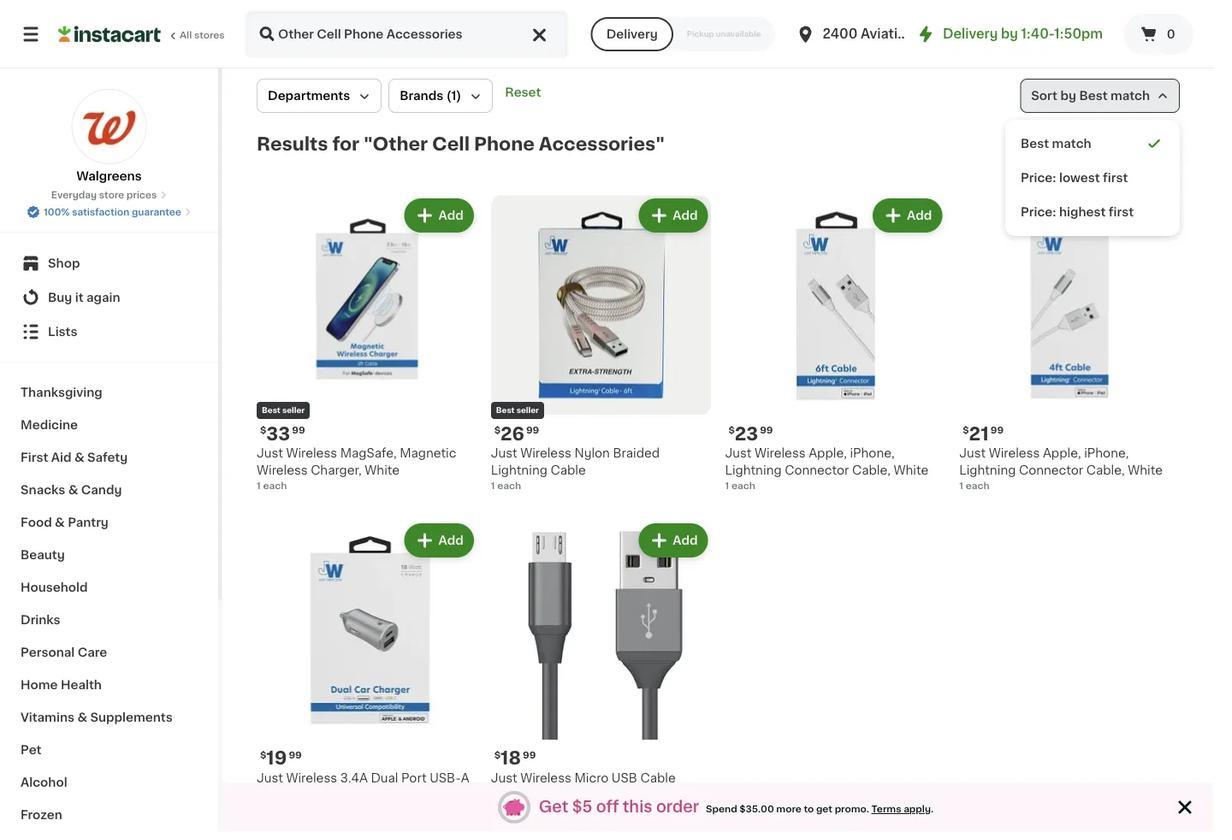 Task type: vqa. For each thing, say whether or not it's contained in the screenshot.
HOME HEALTH
yes



Task type: describe. For each thing, give the bounding box(es) containing it.
drinks
[[21, 615, 60, 627]]

pet
[[21, 745, 42, 757]]

braided
[[613, 448, 660, 460]]

wireless for 18
[[521, 773, 572, 785]]

26
[[501, 425, 525, 443]]

add button for 26
[[641, 200, 707, 231]]

$ 26 99
[[495, 425, 540, 443]]

food & pantry link
[[10, 507, 208, 539]]

by for delivery
[[1002, 28, 1019, 40]]

home
[[21, 680, 58, 692]]

close image
[[1175, 798, 1196, 818]]

each inside just wireless micro usb cable 1 each
[[497, 789, 521, 799]]

seller for 26
[[517, 407, 539, 415]]

best seller for 33
[[262, 407, 305, 415]]

white inside the 'just wireless magsafe, magnetic wireless charger, white 1 each'
[[365, 465, 400, 477]]

off
[[596, 800, 619, 815]]

a
[[461, 773, 470, 785]]

match inside option
[[1053, 138, 1092, 150]]

99 for 21
[[991, 426, 1004, 435]]

1 inside the just wireless nylon braided lightning cable 1 each
[[491, 481, 495, 491]]

frozen
[[21, 810, 62, 822]]

$ 19 99
[[260, 750, 302, 768]]

port
[[401, 773, 427, 785]]

each down 21
[[966, 481, 990, 491]]

99 for 18
[[523, 751, 536, 760]]

just wireless magsafe, magnetic wireless charger, white 1 each
[[257, 448, 457, 491]]

price: highest first
[[1021, 206, 1134, 218]]

get $5 off this order spend $35.00 more to get promo. terms apply .
[[539, 800, 934, 815]]

each down 23
[[732, 481, 756, 491]]

$5
[[572, 800, 593, 815]]

shop link
[[10, 247, 208, 281]]

add button for 19
[[406, 525, 472, 556]]

33
[[267, 425, 290, 443]]

care
[[78, 647, 107, 659]]

just wireless apple, iphone, lightning connector cable, white 1 each for 23
[[726, 448, 929, 491]]

c
[[314, 790, 323, 802]]

buy it again
[[48, 292, 120, 304]]

safety
[[87, 452, 128, 464]]

"other
[[364, 135, 428, 153]]

first aid & safety
[[21, 452, 128, 464]]

reset
[[505, 86, 541, 98]]

for
[[333, 135, 360, 153]]

spend
[[706, 805, 738, 815]]

delivery for delivery by 1:40-1:50pm
[[943, 28, 999, 40]]

dr
[[918, 28, 934, 40]]

white for 23
[[894, 465, 929, 477]]

)
[[457, 90, 462, 102]]

store
[[99, 190, 124, 200]]

health
[[61, 680, 102, 692]]

99 for 23
[[760, 426, 773, 435]]

medicine link
[[10, 409, 208, 442]]

0 vertical spatial usb-
[[430, 773, 461, 785]]

micro
[[575, 773, 609, 785]]

everyday store prices
[[51, 190, 157, 200]]

$ 23 99
[[729, 425, 773, 443]]

1 right brands
[[451, 90, 457, 102]]

all stores link
[[58, 10, 226, 58]]

first
[[21, 452, 48, 464]]

sort by list box
[[1006, 120, 1181, 236]]

$ 33 99
[[260, 425, 305, 443]]

best inside field
[[1080, 90, 1108, 102]]

magnetic
[[400, 448, 457, 460]]

usb
[[612, 773, 638, 785]]

iphone, for 21
[[1085, 448, 1129, 460]]

alcohol link
[[10, 767, 208, 800]]

lightning for 26
[[491, 465, 548, 477]]

alcohol
[[21, 777, 67, 789]]

to
[[804, 805, 814, 815]]

order
[[657, 800, 699, 815]]

2400 aviation dr button
[[796, 10, 934, 58]]

sort by best match
[[1032, 90, 1151, 102]]

product group containing 18
[[491, 520, 712, 801]]

and
[[257, 790, 279, 802]]

delivery for delivery
[[607, 28, 658, 40]]

brands
[[400, 90, 444, 102]]

Search field
[[247, 12, 567, 57]]

service type group
[[591, 17, 775, 51]]

2400
[[823, 28, 858, 40]]

results for "other cell phone accessories"
[[257, 135, 665, 153]]

guarantee
[[132, 208, 181, 217]]

medicine
[[21, 419, 78, 431]]

personal care
[[21, 647, 107, 659]]

buy it again link
[[10, 281, 208, 315]]

apply
[[904, 805, 931, 815]]

vitamins & supplements link
[[10, 702, 208, 735]]

wireless for 23
[[755, 448, 806, 460]]

lightning for 21
[[960, 465, 1016, 477]]

1 down $ 21 99
[[960, 481, 964, 491]]

add for 23
[[907, 210, 932, 222]]

promo.
[[835, 805, 870, 815]]

delivery button
[[591, 17, 674, 51]]

food
[[21, 517, 52, 529]]

product group containing 19
[[257, 520, 477, 818]]

pet link
[[10, 735, 208, 767]]

apple, for 23
[[809, 448, 847, 460]]

$ for 19
[[260, 751, 267, 760]]

$ for 26
[[495, 426, 501, 435]]

add for 33
[[439, 210, 464, 222]]

just inside just wireless 3.4a dual port usb-a and usb-c car charger
[[257, 773, 283, 785]]

first for price: lowest first
[[1104, 172, 1129, 184]]

first aid & safety link
[[10, 442, 208, 474]]

19
[[267, 750, 287, 768]]

.
[[931, 805, 934, 815]]

iphone, for 23
[[850, 448, 895, 460]]

add for 18
[[673, 535, 698, 547]]

again
[[86, 292, 120, 304]]

home health
[[21, 680, 102, 692]]

wireless down $ 33 99
[[257, 465, 308, 477]]

add button for 18
[[641, 525, 707, 556]]

product group containing 33
[[257, 195, 477, 493]]

$ for 33
[[260, 426, 267, 435]]

thanksgiving
[[21, 387, 103, 399]]

cell
[[432, 135, 470, 153]]

best up 33
[[262, 407, 281, 415]]

cable, for 21
[[1087, 465, 1125, 477]]

product group containing 26
[[491, 195, 712, 493]]

white for 21
[[1128, 465, 1163, 477]]

0 button
[[1124, 14, 1194, 55]]

just for 23
[[726, 448, 752, 460]]

wireless for 33
[[286, 448, 337, 460]]



Task type: locate. For each thing, give the bounding box(es) containing it.
just down 26
[[491, 448, 518, 460]]

first inside 'option'
[[1109, 206, 1134, 218]]

just
[[257, 448, 283, 460], [491, 448, 518, 460], [726, 448, 752, 460], [960, 448, 986, 460], [257, 773, 283, 785], [491, 773, 518, 785]]

apple,
[[809, 448, 847, 460], [1044, 448, 1082, 460]]

(
[[447, 90, 451, 102]]

0 vertical spatial first
[[1104, 172, 1129, 184]]

lightning down $ 21 99
[[960, 465, 1016, 477]]

best seller for 26
[[496, 407, 539, 415]]

99 inside $ 18 99
[[523, 751, 536, 760]]

$35.00
[[740, 805, 774, 815]]

& for food
[[55, 517, 65, 529]]

accessories"
[[539, 135, 665, 153]]

1 vertical spatial price:
[[1021, 206, 1057, 218]]

apple, for 21
[[1044, 448, 1082, 460]]

1 vertical spatial cable
[[641, 773, 676, 785]]

price: for price: lowest first
[[1021, 172, 1057, 184]]

$ for 21
[[963, 426, 970, 435]]

99 inside $ 21 99
[[991, 426, 1004, 435]]

just up the and
[[257, 773, 283, 785]]

all stores
[[180, 30, 225, 40]]

$ inside '$ 23 99'
[[729, 426, 735, 435]]

add button
[[406, 200, 472, 231], [641, 200, 707, 231], [875, 200, 941, 231], [406, 525, 472, 556], [641, 525, 707, 556]]

0 vertical spatial price:
[[1021, 172, 1057, 184]]

1 vertical spatial usb-
[[282, 790, 314, 802]]

connector for 23
[[785, 465, 850, 477]]

1 price: from the top
[[1021, 172, 1057, 184]]

99 for 26
[[526, 426, 540, 435]]

magsafe,
[[340, 448, 397, 460]]

just for 26
[[491, 448, 518, 460]]

reset button
[[500, 79, 547, 106]]

& left candy
[[68, 485, 78, 497]]

first for price: highest first
[[1109, 206, 1134, 218]]

1 vertical spatial by
[[1061, 90, 1077, 102]]

household link
[[10, 572, 208, 604]]

1 best seller from the left
[[262, 407, 305, 415]]

stores
[[194, 30, 225, 40]]

beauty
[[21, 550, 65, 562]]

thanksgiving link
[[10, 377, 208, 409]]

wireless up get
[[521, 773, 572, 785]]

lightning down $ 26 99
[[491, 465, 548, 477]]

price: down the best match
[[1021, 172, 1057, 184]]

add button for 23
[[875, 200, 941, 231]]

1 horizontal spatial lightning
[[726, 465, 782, 477]]

1 down $ 18 99
[[491, 789, 495, 799]]

personal
[[21, 647, 75, 659]]

add for 19
[[439, 535, 464, 547]]

1
[[451, 90, 457, 102], [257, 481, 261, 491], [491, 481, 495, 491], [726, 481, 730, 491], [960, 481, 964, 491], [491, 789, 495, 799]]

each inside the 'just wireless magsafe, magnetic wireless charger, white 1 each'
[[263, 481, 287, 491]]

$ inside $ 21 99
[[963, 426, 970, 435]]

99 inside $ 26 99
[[526, 426, 540, 435]]

first
[[1104, 172, 1129, 184], [1109, 206, 1134, 218]]

wireless down $ 26 99
[[521, 448, 572, 460]]

wireless
[[286, 448, 337, 460], [521, 448, 572, 460], [755, 448, 806, 460], [989, 448, 1040, 460], [257, 465, 308, 477], [286, 773, 337, 785], [521, 773, 572, 785]]

0 horizontal spatial connector
[[785, 465, 850, 477]]

walgreens
[[76, 170, 142, 182]]

2 white from the left
[[894, 465, 929, 477]]

1 down $ 26 99
[[491, 481, 495, 491]]

product group containing 21
[[960, 195, 1181, 493]]

1 iphone, from the left
[[850, 448, 895, 460]]

1 horizontal spatial usb-
[[430, 773, 461, 785]]

nylon
[[575, 448, 610, 460]]

0 horizontal spatial delivery
[[607, 28, 658, 40]]

each inside the just wireless nylon braided lightning cable 1 each
[[497, 481, 521, 491]]

23
[[735, 425, 759, 443]]

just wireless apple, iphone, lightning connector cable, white 1 each for 21
[[960, 448, 1163, 491]]

2 iphone, from the left
[[1085, 448, 1129, 460]]

$ inside $ 19 99
[[260, 751, 267, 760]]

99 for 33
[[292, 426, 305, 435]]

by left "1:40-"
[[1002, 28, 1019, 40]]

just wireless 3.4a dual port usb-a and usb-c car charger
[[257, 773, 470, 802]]

lightning for 23
[[726, 465, 782, 477]]

wireless inside just wireless 3.4a dual port usb-a and usb-c car charger
[[286, 773, 337, 785]]

2 apple, from the left
[[1044, 448, 1082, 460]]

1 horizontal spatial delivery
[[943, 28, 999, 40]]

$ for 23
[[729, 426, 735, 435]]

delivery inside delivery by 1:40-1:50pm link
[[943, 28, 999, 40]]

$ inside $ 33 99
[[260, 426, 267, 435]]

by inside best match sort by field
[[1061, 90, 1077, 102]]

household
[[21, 582, 88, 594]]

best seller
[[262, 407, 305, 415], [496, 407, 539, 415]]

0 horizontal spatial best seller
[[262, 407, 305, 415]]

it
[[75, 292, 84, 304]]

99 inside $ 33 99
[[292, 426, 305, 435]]

1 horizontal spatial by
[[1061, 90, 1077, 102]]

99 for 19
[[289, 751, 302, 760]]

1 horizontal spatial match
[[1111, 90, 1151, 102]]

price: lowest first option
[[1013, 161, 1174, 195]]

lowest
[[1060, 172, 1101, 184]]

1 horizontal spatial white
[[894, 465, 929, 477]]

1 horizontal spatial seller
[[517, 407, 539, 415]]

0 horizontal spatial white
[[365, 465, 400, 477]]

0 horizontal spatial match
[[1053, 138, 1092, 150]]

1 down '$ 23 99'
[[726, 481, 730, 491]]

99 right 26
[[526, 426, 540, 435]]

just down 23
[[726, 448, 752, 460]]

charger
[[351, 790, 399, 802]]

seller up $ 26 99
[[517, 407, 539, 415]]

connector for 21
[[1020, 465, 1084, 477]]

1 horizontal spatial cable
[[641, 773, 676, 785]]

each down '18'
[[497, 789, 521, 799]]

2 horizontal spatial lightning
[[960, 465, 1016, 477]]

just for 21
[[960, 448, 986, 460]]

usb- right port
[[430, 773, 461, 785]]

just down '18'
[[491, 773, 518, 785]]

first inside option
[[1104, 172, 1129, 184]]

1 horizontal spatial cable,
[[1087, 465, 1125, 477]]

just inside just wireless micro usb cable 1 each
[[491, 773, 518, 785]]

& right food
[[55, 517, 65, 529]]

delivery by 1:40-1:50pm
[[943, 28, 1103, 40]]

best seller up $ 33 99
[[262, 407, 305, 415]]

& for snacks
[[68, 485, 78, 497]]

& right aid
[[74, 452, 84, 464]]

1 cable, from the left
[[853, 465, 891, 477]]

just for 18
[[491, 773, 518, 785]]

just wireless nylon braided lightning cable 1 each
[[491, 448, 660, 491]]

price: inside option
[[1021, 172, 1057, 184]]

lightning down '$ 23 99'
[[726, 465, 782, 477]]

snacks
[[21, 485, 65, 497]]

just inside the 'just wireless magsafe, magnetic wireless charger, white 1 each'
[[257, 448, 283, 460]]

snacks & candy link
[[10, 474, 208, 507]]

1 horizontal spatial best seller
[[496, 407, 539, 415]]

0 horizontal spatial by
[[1002, 28, 1019, 40]]

white
[[365, 465, 400, 477], [894, 465, 929, 477], [1128, 465, 1163, 477]]

cable inside just wireless micro usb cable 1 each
[[641, 773, 676, 785]]

1 lightning from the left
[[491, 465, 548, 477]]

snacks & candy
[[21, 485, 122, 497]]

price: for price: highest first
[[1021, 206, 1057, 218]]

None search field
[[245, 10, 569, 58]]

$ 21 99
[[963, 425, 1004, 443]]

just wireless apple, iphone, lightning connector cable, white 1 each down '$ 23 99'
[[726, 448, 929, 491]]

highest
[[1060, 206, 1106, 218]]

lists
[[48, 326, 77, 338]]

add button for 33
[[406, 200, 472, 231]]

1 connector from the left
[[785, 465, 850, 477]]

first right lowest
[[1104, 172, 1129, 184]]

1 seller from the left
[[282, 407, 305, 415]]

more
[[777, 805, 802, 815]]

first right the highest
[[1109, 206, 1134, 218]]

best up "best match" option
[[1080, 90, 1108, 102]]

price: highest first option
[[1013, 195, 1174, 229]]

2 just wireless apple, iphone, lightning connector cable, white 1 each from the left
[[960, 448, 1163, 491]]

2 lightning from the left
[[726, 465, 782, 477]]

1 inside the 'just wireless magsafe, magnetic wireless charger, white 1 each'
[[257, 481, 261, 491]]

0 horizontal spatial just wireless apple, iphone, lightning connector cable, white 1 each
[[726, 448, 929, 491]]

price: left the highest
[[1021, 206, 1057, 218]]

pantry
[[68, 517, 109, 529]]

& for vitamins
[[77, 712, 87, 724]]

product group
[[257, 195, 477, 493], [491, 195, 712, 493], [726, 195, 946, 493], [960, 195, 1181, 493], [257, 520, 477, 818], [491, 520, 712, 801]]

0 horizontal spatial lightning
[[491, 465, 548, 477]]

aid
[[51, 452, 71, 464]]

candy
[[81, 485, 122, 497]]

just down 33
[[257, 448, 283, 460]]

lightning
[[491, 465, 548, 477], [726, 465, 782, 477], [960, 465, 1016, 477]]

best up 26
[[496, 407, 515, 415]]

delivery inside delivery button
[[607, 28, 658, 40]]

0 horizontal spatial cable
[[551, 465, 586, 477]]

2 seller from the left
[[517, 407, 539, 415]]

1:50pm
[[1055, 28, 1103, 40]]

99 right '18'
[[523, 751, 536, 760]]

walgreens logo image
[[71, 89, 147, 164]]

21
[[970, 425, 989, 443]]

just inside the just wireless nylon braided lightning cable 1 each
[[491, 448, 518, 460]]

match inside field
[[1111, 90, 1151, 102]]

by right sort
[[1061, 90, 1077, 102]]

vitamins & supplements
[[21, 712, 173, 724]]

wireless down $ 21 99
[[989, 448, 1040, 460]]

99 right 19
[[289, 751, 302, 760]]

just wireless micro usb cable 1 each
[[491, 773, 676, 799]]

3 lightning from the left
[[960, 465, 1016, 477]]

best match
[[1021, 138, 1092, 150]]

aviation
[[861, 28, 915, 40]]

product group containing 23
[[726, 195, 946, 493]]

cable,
[[853, 465, 891, 477], [1087, 465, 1125, 477]]

sort
[[1032, 90, 1058, 102]]

cable inside the just wireless nylon braided lightning cable 1 each
[[551, 465, 586, 477]]

usb- right the and
[[282, 790, 314, 802]]

match up "best match" option
[[1111, 90, 1151, 102]]

charger,
[[311, 465, 362, 477]]

get
[[817, 805, 833, 815]]

$ inside $ 26 99
[[495, 426, 501, 435]]

0 vertical spatial match
[[1111, 90, 1151, 102]]

2 cable, from the left
[[1087, 465, 1125, 477]]

best down sort
[[1021, 138, 1050, 150]]

everyday
[[51, 190, 97, 200]]

personal care link
[[10, 637, 208, 669]]

by inside delivery by 1:40-1:50pm link
[[1002, 28, 1019, 40]]

99 right 33
[[292, 426, 305, 435]]

wireless inside the just wireless nylon braided lightning cable 1 each
[[521, 448, 572, 460]]

cable right usb on the right of page
[[641, 773, 676, 785]]

3 white from the left
[[1128, 465, 1163, 477]]

100%
[[44, 208, 70, 217]]

walgreens link
[[71, 89, 147, 185]]

best match option
[[1013, 127, 1174, 161]]

1 horizontal spatial iphone,
[[1085, 448, 1129, 460]]

1 white from the left
[[365, 465, 400, 477]]

shop
[[48, 258, 80, 270]]

best inside option
[[1021, 138, 1050, 150]]

Best match Sort by field
[[1021, 79, 1181, 113]]

100% satisfaction guarantee button
[[27, 202, 192, 219]]

99 inside '$ 23 99'
[[760, 426, 773, 435]]

wireless down '$ 23 99'
[[755, 448, 806, 460]]

99 inside $ 19 99
[[289, 751, 302, 760]]

1 inside just wireless micro usb cable 1 each
[[491, 789, 495, 799]]

0 horizontal spatial cable,
[[853, 465, 891, 477]]

price: inside 'option'
[[1021, 206, 1057, 218]]

$ inside $ 18 99
[[495, 751, 501, 760]]

phone
[[474, 135, 535, 153]]

price: lowest first
[[1021, 172, 1129, 184]]

just down 21
[[960, 448, 986, 460]]

this
[[623, 800, 653, 815]]

get
[[539, 800, 569, 815]]

terms
[[872, 805, 902, 815]]

seller for 33
[[282, 407, 305, 415]]

2 horizontal spatial white
[[1128, 465, 1163, 477]]

0 horizontal spatial iphone,
[[850, 448, 895, 460]]

best seller up $ 26 99
[[496, 407, 539, 415]]

2 best seller from the left
[[496, 407, 539, 415]]

2 price: from the top
[[1021, 206, 1057, 218]]

1 horizontal spatial just wireless apple, iphone, lightning connector cable, white 1 each
[[960, 448, 1163, 491]]

0 horizontal spatial apple,
[[809, 448, 847, 460]]

0
[[1167, 28, 1176, 40]]

0 horizontal spatial usb-
[[282, 790, 314, 802]]

car
[[326, 790, 348, 802]]

0 horizontal spatial seller
[[282, 407, 305, 415]]

all
[[180, 30, 192, 40]]

1 vertical spatial first
[[1109, 206, 1134, 218]]

99 right 23
[[760, 426, 773, 435]]

0 vertical spatial by
[[1002, 28, 1019, 40]]

just for 33
[[257, 448, 283, 460]]

& down health
[[77, 712, 87, 724]]

just wireless apple, iphone, lightning connector cable, white 1 each down $ 21 99
[[960, 448, 1163, 491]]

$ for 18
[[495, 751, 501, 760]]

1 vertical spatial match
[[1053, 138, 1092, 150]]

add for 26
[[673, 210, 698, 222]]

drinks link
[[10, 604, 208, 637]]

wireless up charger, in the left bottom of the page
[[286, 448, 337, 460]]

2 connector from the left
[[1020, 465, 1084, 477]]

1 apple, from the left
[[809, 448, 847, 460]]

by for sort
[[1061, 90, 1077, 102]]

instacart logo image
[[58, 24, 161, 45]]

1 just wireless apple, iphone, lightning connector cable, white 1 each from the left
[[726, 448, 929, 491]]

departments button
[[257, 79, 382, 113]]

departments
[[268, 90, 350, 102]]

wireless up c
[[286, 773, 337, 785]]

get $5 off this order status
[[532, 800, 941, 817]]

each down 26
[[497, 481, 521, 491]]

buy
[[48, 292, 72, 304]]

match up price: lowest first
[[1053, 138, 1092, 150]]

1 down $ 33 99
[[257, 481, 261, 491]]

wireless for 26
[[521, 448, 572, 460]]

prices
[[127, 190, 157, 200]]

1 horizontal spatial apple,
[[1044, 448, 1082, 460]]

seller
[[282, 407, 305, 415], [517, 407, 539, 415]]

seller up $ 33 99
[[282, 407, 305, 415]]

wireless inside just wireless micro usb cable 1 each
[[521, 773, 572, 785]]

3.4a
[[340, 773, 368, 785]]

cable, for 23
[[853, 465, 891, 477]]

0 vertical spatial cable
[[551, 465, 586, 477]]

satisfaction
[[72, 208, 130, 217]]

each down 33
[[263, 481, 287, 491]]

dual
[[371, 773, 398, 785]]

cable down nylon
[[551, 465, 586, 477]]

lightning inside the just wireless nylon braided lightning cable 1 each
[[491, 465, 548, 477]]

wireless for 21
[[989, 448, 1040, 460]]

add
[[439, 210, 464, 222], [673, 210, 698, 222], [907, 210, 932, 222], [439, 535, 464, 547], [673, 535, 698, 547]]

each
[[263, 481, 287, 491], [497, 481, 521, 491], [732, 481, 756, 491], [966, 481, 990, 491], [497, 789, 521, 799]]

99 right 21
[[991, 426, 1004, 435]]

1 horizontal spatial connector
[[1020, 465, 1084, 477]]



